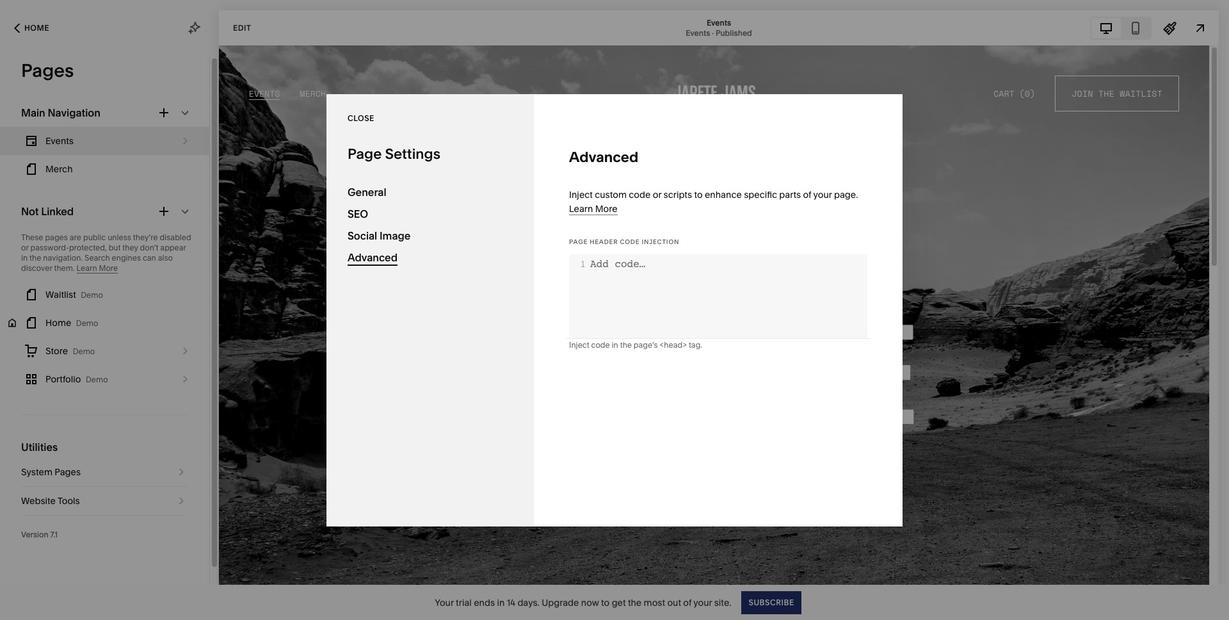 Task type: vqa. For each thing, say whether or not it's contained in the screenshot.
"System Pages"
yes



Task type: describe. For each thing, give the bounding box(es) containing it.
also
[[158, 253, 173, 263]]

inject custom code or scripts to enhance specific parts of your page. learn more
[[569, 189, 859, 214]]

injection
[[642, 238, 680, 245]]

header
[[590, 238, 618, 245]]

inject for inject code in the page's <head> tag.
[[569, 340, 590, 349]]

version 7.1
[[21, 530, 58, 539]]

days.
[[518, 597, 540, 608]]

upgrade
[[542, 597, 579, 608]]

public
[[83, 233, 106, 242]]

portfolio
[[45, 373, 81, 385]]

add a new page to the "not linked" navigation group image
[[157, 204, 171, 218]]

edit
[[233, 23, 251, 32]]

1
[[581, 258, 586, 269]]

now
[[582, 597, 599, 608]]

general link
[[348, 181, 513, 203]]

website
[[21, 495, 56, 507]]

discover
[[21, 263, 52, 273]]

1 vertical spatial the
[[621, 340, 632, 349]]

waitlist
[[45, 289, 76, 300]]

demo for home
[[76, 318, 98, 328]]

home button
[[0, 14, 63, 42]]

1 vertical spatial learn
[[77, 263, 97, 273]]

your trial ends in 14 days. upgrade now to get the most out of your site.
[[435, 597, 732, 608]]

close
[[348, 113, 375, 123]]

14
[[507, 597, 516, 608]]

7.1
[[50, 530, 58, 539]]

page for page header code injection
[[569, 238, 588, 245]]

password-
[[30, 243, 69, 252]]

learn more
[[77, 263, 118, 273]]

most
[[644, 597, 666, 608]]

waitlist demo
[[45, 289, 103, 300]]

to inside inject custom code or scripts to enhance specific parts of your page. learn more
[[695, 189, 703, 200]]

seo
[[348, 207, 368, 220]]

out
[[668, 597, 682, 608]]

pages
[[45, 233, 68, 242]]

seo link
[[348, 203, 513, 225]]

merch
[[45, 163, 73, 175]]

settings
[[385, 145, 441, 162]]

website tools button
[[21, 487, 188, 515]]

social image
[[348, 229, 411, 242]]

trial
[[456, 597, 472, 608]]

scripts
[[664, 189, 693, 200]]

home demo
[[45, 317, 98, 329]]

2 vertical spatial in
[[497, 597, 505, 608]]

general
[[348, 185, 387, 198]]

disabled
[[160, 233, 191, 242]]

code
[[620, 238, 640, 245]]

not
[[21, 205, 39, 218]]

0 vertical spatial pages
[[21, 60, 74, 81]]

specific
[[744, 189, 778, 200]]

page's
[[634, 340, 658, 349]]

learn more link for inject custom code or scripts to enhance specific parts of your page.
[[569, 203, 618, 215]]

unless
[[108, 233, 131, 242]]

main
[[21, 106, 45, 119]]

store demo
[[45, 345, 95, 357]]

search
[[85, 253, 110, 263]]

in inside these pages are public unless they're disabled or password-protected, but they don't appear in the navigation. search engines can also discover them.
[[21, 253, 28, 263]]

system pages
[[21, 466, 81, 478]]

learn more link for these pages are public unless they're disabled or password-protected, but they don't appear in the navigation. search engines can also discover them.
[[77, 263, 118, 274]]

ends
[[474, 597, 495, 608]]

navigation
[[48, 106, 100, 119]]

home for home
[[24, 23, 49, 33]]

get
[[612, 597, 626, 608]]

events for events
[[45, 135, 74, 147]]

website tools
[[21, 495, 80, 507]]

events button
[[0, 127, 209, 155]]

engines
[[112, 253, 141, 263]]

·
[[712, 28, 714, 37]]

close button
[[348, 107, 375, 130]]

store
[[45, 345, 68, 357]]

0 horizontal spatial of
[[684, 597, 692, 608]]



Task type: locate. For each thing, give the bounding box(es) containing it.
1 vertical spatial page
[[569, 238, 588, 245]]

demo for store
[[73, 347, 95, 356]]

demo inside home demo
[[76, 318, 98, 328]]

1 vertical spatial pages
[[55, 466, 81, 478]]

your left page.
[[814, 189, 833, 200]]

1 horizontal spatial in
[[497, 597, 505, 608]]

more
[[596, 203, 618, 214], [99, 263, 118, 273]]

2 inject from the top
[[569, 340, 590, 349]]

events inside "button"
[[45, 135, 74, 147]]

code inside inject custom code or scripts to enhance specific parts of your page. learn more
[[629, 189, 651, 200]]

linked
[[41, 205, 74, 218]]

demo inside waitlist demo
[[81, 290, 103, 300]]

inject
[[569, 189, 593, 200], [569, 340, 590, 349]]

1 horizontal spatial or
[[653, 189, 662, 200]]

home
[[24, 23, 49, 33], [45, 317, 71, 329]]

in
[[21, 253, 28, 263], [612, 340, 619, 349], [497, 597, 505, 608]]

in up discover
[[21, 253, 28, 263]]

1 vertical spatial learn more link
[[77, 263, 118, 274]]

0 vertical spatial more
[[596, 203, 618, 214]]

advanced
[[569, 148, 639, 166], [348, 251, 398, 264]]

more down custom
[[596, 203, 618, 214]]

1 vertical spatial to
[[602, 597, 610, 608]]

system
[[21, 466, 52, 478]]

the left page's
[[621, 340, 632, 349]]

your
[[435, 597, 454, 608]]

tools
[[58, 495, 80, 507]]

1 vertical spatial inject
[[569, 340, 590, 349]]

0 horizontal spatial advanced
[[348, 251, 398, 264]]

learn more link down custom
[[569, 203, 618, 215]]

appear
[[160, 243, 186, 252]]

the
[[29, 253, 41, 263], [621, 340, 632, 349], [628, 597, 642, 608]]

inject for inject custom code or scripts to enhance specific parts of your page. learn more
[[569, 189, 593, 200]]

demo down waitlist demo
[[76, 318, 98, 328]]

0 vertical spatial learn more link
[[569, 203, 618, 215]]

code left page's
[[592, 340, 610, 349]]

to right scripts
[[695, 189, 703, 200]]

page settings
[[348, 145, 441, 162]]

social
[[348, 229, 377, 242]]

0 horizontal spatial code
[[592, 340, 610, 349]]

navigation.
[[43, 253, 83, 263]]

or
[[653, 189, 662, 200], [21, 243, 29, 252]]

advanced link
[[348, 246, 513, 268]]

published
[[716, 28, 753, 37]]

1 horizontal spatial of
[[804, 189, 812, 200]]

0 horizontal spatial learn more link
[[77, 263, 118, 274]]

0 horizontal spatial in
[[21, 253, 28, 263]]

demo for waitlist
[[81, 290, 103, 300]]

demo right portfolio
[[86, 375, 108, 384]]

inject code in the page's <head> tag.
[[569, 340, 703, 349]]

1 vertical spatial in
[[612, 340, 619, 349]]

add a new page to the "main navigation" group image
[[157, 106, 171, 120]]

version
[[21, 530, 48, 539]]

more inside inject custom code or scripts to enhance specific parts of your page. learn more
[[596, 203, 618, 214]]

main navigation
[[21, 106, 100, 119]]

learn down search at the top of page
[[77, 263, 97, 273]]

home for home demo
[[45, 317, 71, 329]]

page header code injection
[[569, 238, 680, 245]]

or inside these pages are public unless they're disabled or password-protected, but they don't appear in the navigation. search engines can also discover them.
[[21, 243, 29, 252]]

0 vertical spatial code
[[629, 189, 651, 200]]

are
[[70, 233, 81, 242]]

of
[[804, 189, 812, 200], [684, 597, 692, 608]]

advanced down social image
[[348, 251, 398, 264]]

dialog containing page settings
[[327, 94, 903, 526]]

pages
[[21, 60, 74, 81], [55, 466, 81, 478]]

the inside these pages are public unless they're disabled or password-protected, but they don't appear in the navigation. search engines can also discover them.
[[29, 253, 41, 263]]

1 vertical spatial of
[[684, 597, 692, 608]]

0 vertical spatial inject
[[569, 189, 593, 200]]

0 vertical spatial advanced
[[569, 148, 639, 166]]

0 vertical spatial home
[[24, 23, 49, 33]]

your left site. in the right of the page
[[694, 597, 713, 608]]

0 vertical spatial learn
[[569, 203, 593, 214]]

of right out at right
[[684, 597, 692, 608]]

2 vertical spatial events
[[45, 135, 74, 147]]

demo inside store demo
[[73, 347, 95, 356]]

demo down learn more
[[81, 290, 103, 300]]

1 horizontal spatial to
[[695, 189, 703, 200]]

1 horizontal spatial page
[[569, 238, 588, 245]]

1 vertical spatial code
[[592, 340, 610, 349]]

tag.
[[689, 340, 703, 349]]

don't
[[140, 243, 159, 252]]

0 horizontal spatial learn
[[77, 263, 97, 273]]

1 vertical spatial more
[[99, 263, 118, 273]]

0 vertical spatial to
[[695, 189, 703, 200]]

but
[[109, 243, 121, 252]]

utilities
[[21, 441, 58, 454]]

of right parts
[[804, 189, 812, 200]]

or inside inject custom code or scripts to enhance specific parts of your page. learn more
[[653, 189, 662, 200]]

page
[[348, 145, 382, 162], [569, 238, 588, 245]]

of inside inject custom code or scripts to enhance specific parts of your page. learn more
[[804, 189, 812, 200]]

more down search at the top of page
[[99, 263, 118, 273]]

page for page settings
[[348, 145, 382, 162]]

portfolio demo
[[45, 373, 108, 385]]

they're
[[133, 233, 158, 242]]

system pages button
[[21, 458, 188, 486]]

1 vertical spatial your
[[694, 597, 713, 608]]

learn inside inject custom code or scripts to enhance specific parts of your page. learn more
[[569, 203, 593, 214]]

events up merch at the left top
[[45, 135, 74, 147]]

0 horizontal spatial page
[[348, 145, 382, 162]]

these pages are public unless they're disabled or password-protected, but they don't appear in the navigation. search engines can also discover them.
[[21, 233, 191, 273]]

merch button
[[0, 155, 209, 183]]

learn more link
[[569, 203, 618, 215], [77, 263, 118, 274]]

0 horizontal spatial or
[[21, 243, 29, 252]]

0 horizontal spatial more
[[99, 263, 118, 273]]

the right get
[[628, 597, 642, 608]]

1 horizontal spatial advanced
[[569, 148, 639, 166]]

home inside button
[[24, 23, 49, 33]]

these
[[21, 233, 43, 242]]

1 horizontal spatial more
[[596, 203, 618, 214]]

1 horizontal spatial your
[[814, 189, 833, 200]]

0 vertical spatial events
[[707, 18, 732, 27]]

page up 1
[[569, 238, 588, 245]]

learn up header at top
[[569, 203, 593, 214]]

code right custom
[[629, 189, 651, 200]]

1 vertical spatial home
[[45, 317, 71, 329]]

learn more link down search at the top of page
[[77, 263, 118, 274]]

edit button
[[225, 16, 260, 40]]

advanced up custom
[[569, 148, 639, 166]]

custom
[[595, 189, 627, 200]]

demo
[[81, 290, 103, 300], [76, 318, 98, 328], [73, 347, 95, 356], [86, 375, 108, 384]]

image
[[380, 229, 411, 242]]

demo right the store
[[73, 347, 95, 356]]

pages up tools
[[55, 466, 81, 478]]

events up ·
[[707, 18, 732, 27]]

events for events events · published
[[707, 18, 732, 27]]

events
[[707, 18, 732, 27], [686, 28, 711, 37], [45, 135, 74, 147]]

0 horizontal spatial to
[[602, 597, 610, 608]]

0 vertical spatial or
[[653, 189, 662, 200]]

1 vertical spatial or
[[21, 243, 29, 252]]

not linked
[[21, 205, 74, 218]]

social image link
[[348, 225, 513, 246]]

parts
[[780, 189, 802, 200]]

or down these
[[21, 243, 29, 252]]

<head>
[[660, 340, 687, 349]]

events left ·
[[686, 28, 711, 37]]

0 vertical spatial in
[[21, 253, 28, 263]]

in left 14
[[497, 597, 505, 608]]

code
[[629, 189, 651, 200], [592, 340, 610, 349]]

0 vertical spatial page
[[348, 145, 382, 162]]

protected,
[[69, 243, 107, 252]]

2 horizontal spatial in
[[612, 340, 619, 349]]

page down close button at the top of page
[[348, 145, 382, 162]]

the up discover
[[29, 253, 41, 263]]

1 horizontal spatial code
[[629, 189, 651, 200]]

1 inject from the top
[[569, 189, 593, 200]]

page.
[[835, 189, 859, 200]]

2 vertical spatial the
[[628, 597, 642, 608]]

pages up main navigation
[[21, 60, 74, 81]]

your inside inject custom code or scripts to enhance specific parts of your page. learn more
[[814, 189, 833, 200]]

demo inside the portfolio demo
[[86, 375, 108, 384]]

tab list
[[1092, 18, 1151, 38]]

dialog
[[327, 94, 903, 526]]

0 vertical spatial the
[[29, 253, 41, 263]]

inject inside inject custom code or scripts to enhance specific parts of your page. learn more
[[569, 189, 593, 200]]

in left page's
[[612, 340, 619, 349]]

1 vertical spatial events
[[686, 28, 711, 37]]

they
[[123, 243, 138, 252]]

enhance
[[705, 189, 742, 200]]

your
[[814, 189, 833, 200], [694, 597, 713, 608]]

0 vertical spatial of
[[804, 189, 812, 200]]

can
[[143, 253, 156, 263]]

or left scripts
[[653, 189, 662, 200]]

site.
[[715, 597, 732, 608]]

pages inside button
[[55, 466, 81, 478]]

demo for portfolio
[[86, 375, 108, 384]]

0 horizontal spatial your
[[694, 597, 713, 608]]

0 vertical spatial your
[[814, 189, 833, 200]]

1 horizontal spatial learn
[[569, 203, 593, 214]]

1 horizontal spatial learn more link
[[569, 203, 618, 215]]

learn
[[569, 203, 593, 214], [77, 263, 97, 273]]

events events · published
[[686, 18, 753, 37]]

to left get
[[602, 597, 610, 608]]

1 vertical spatial advanced
[[348, 251, 398, 264]]

them.
[[54, 263, 75, 273]]



